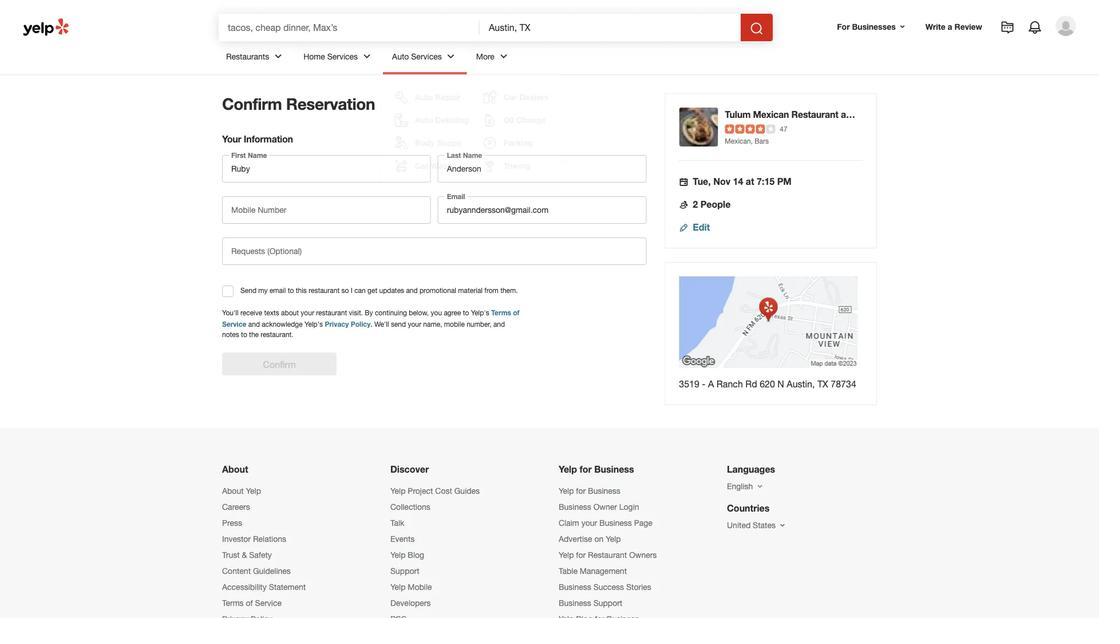 Task type: describe. For each thing, give the bounding box(es) containing it.
restaurants link
[[217, 41, 294, 74]]

16 groups v2 image
[[679, 200, 688, 209]]

body shops link
[[390, 132, 474, 155]]

parking link
[[478, 132, 553, 155]]

restaurant for for
[[588, 550, 627, 560]]

yelp project cost guides link
[[390, 486, 480, 496]]

yelp up claim
[[559, 486, 574, 496]]

yelp up careers link
[[246, 486, 261, 496]]

visit.
[[349, 309, 363, 317]]

review
[[955, 22, 982, 31]]

your
[[222, 134, 241, 145]]

reservation
[[286, 94, 375, 113]]

more
[[476, 52, 494, 61]]

claim your business page
[[559, 518, 652, 528]]

owners
[[629, 550, 657, 560]]

accessibility statement link
[[222, 582, 306, 592]]

bar
[[892, 109, 907, 120]]

7:15
[[757, 176, 775, 187]]

tulum mexican restaurant and tequila bar link
[[725, 108, 907, 121]]

united
[[727, 521, 751, 530]]

0 vertical spatial support
[[390, 566, 419, 576]]

ruby a. image
[[1056, 15, 1076, 36]]

safety
[[249, 550, 272, 560]]

none field near
[[489, 21, 732, 34]]

0 horizontal spatial your
[[301, 309, 314, 317]]

for businesses button
[[832, 16, 912, 37]]

yelp right on
[[606, 534, 621, 544]]

email
[[447, 193, 465, 201]]

0 vertical spatial mobile
[[231, 205, 255, 215]]

bars
[[755, 137, 769, 145]]

none field find
[[228, 21, 471, 34]]

discover
[[390, 464, 429, 475]]

yelp mobile link
[[390, 582, 432, 592]]

0 vertical spatial for
[[580, 464, 592, 475]]

  text field for last name
[[438, 155, 646, 183]]

auto repair
[[415, 92, 460, 102]]

careers
[[222, 502, 250, 512]]

  text field for first name
[[222, 155, 431, 183]]

yelp blog link
[[390, 550, 424, 560]]

auto services
[[392, 52, 442, 61]]

16 pencil v2 image
[[679, 223, 688, 232]]

restaurant for this
[[309, 286, 340, 294]]

yelp down support link
[[390, 582, 406, 592]]

notifications image
[[1028, 21, 1042, 34]]

.
[[371, 320, 372, 328]]

3519 - a ranch rd 620 n austin, tx 78734
[[679, 379, 856, 389]]

Find text field
[[228, 21, 471, 34]]

advertise on yelp
[[559, 534, 621, 544]]

i
[[351, 286, 353, 294]]

name for first name
[[248, 151, 267, 159]]

name for last name
[[463, 151, 482, 159]]

management
[[580, 566, 627, 576]]

and acknowledge yelp's privacy policy
[[246, 320, 371, 328]]

receive
[[240, 309, 262, 317]]

page
[[634, 518, 652, 528]]

countries
[[727, 503, 770, 514]]

guidelines
[[253, 566, 291, 576]]

2 horizontal spatial your
[[581, 518, 597, 528]]

login
[[619, 502, 639, 512]]

2 yelp for business from the top
[[559, 486, 620, 496]]

send
[[391, 320, 406, 328]]

nov
[[713, 176, 730, 187]]

for for yelp for business link
[[576, 486, 586, 496]]

first name
[[231, 151, 267, 159]]

1 horizontal spatial to
[[288, 286, 294, 294]]

trust & safety
[[222, 550, 272, 560]]

14
[[733, 176, 743, 187]]

24 auto repair v2 image
[[394, 90, 408, 104]]

content guidelines link
[[222, 566, 291, 576]]

and right the updates
[[406, 286, 418, 294]]

business support link
[[559, 598, 622, 608]]

&
[[242, 550, 247, 560]]

mexican inside categories element
[[725, 137, 751, 145]]

home services link
[[294, 41, 383, 74]]

talk link
[[390, 518, 404, 528]]

content
[[222, 566, 251, 576]]

1 yelp for business from the top
[[559, 464, 634, 475]]

more link
[[467, 41, 520, 74]]

home services
[[303, 52, 358, 61]]

24 parking v2 image
[[483, 136, 497, 150]]

mobile
[[444, 320, 465, 328]]

16 reservation v2 image
[[679, 177, 688, 186]]

1 terms of service link from the top
[[222, 308, 520, 329]]

yelp up table
[[559, 550, 574, 560]]

send
[[240, 286, 256, 294]]

table management
[[559, 566, 627, 576]]

and inside . we'll send your name, mobile number, and notes to the restaurant.
[[493, 320, 505, 328]]

investor
[[222, 534, 251, 544]]

dealers
[[519, 92, 549, 102]]

auto for auto detailing
[[415, 115, 433, 125]]

write a review link
[[921, 16, 987, 37]]

write
[[925, 22, 945, 31]]

and left tequila
[[841, 109, 857, 120]]

table
[[559, 566, 578, 576]]

promotional
[[420, 286, 456, 294]]

notes
[[222, 330, 239, 338]]

2 terms of service link from the top
[[222, 598, 282, 608]]

about yelp
[[222, 486, 261, 496]]

confirm
[[222, 94, 282, 113]]

business success stories
[[559, 582, 651, 592]]

developers link
[[390, 598, 431, 608]]

united states
[[727, 521, 776, 530]]

for businesses
[[837, 22, 896, 31]]

24 chevron down v2 image for restaurants
[[271, 49, 285, 63]]

24 chevron down v2 image for more
[[497, 49, 511, 63]]

parking
[[503, 138, 533, 148]]

-
[[702, 379, 706, 389]]

languages
[[727, 464, 775, 475]]

and up "the"
[[248, 320, 260, 328]]

stories
[[626, 582, 651, 592]]

yelp down the events on the left bottom of page
[[390, 550, 406, 560]]

relations
[[253, 534, 286, 544]]

support link
[[390, 566, 419, 576]]

so
[[341, 286, 349, 294]]

updates
[[379, 286, 404, 294]]

material
[[458, 286, 483, 294]]

collections link
[[390, 502, 430, 512]]

businesses
[[852, 22, 896, 31]]

requests
[[231, 246, 265, 256]]

restaurant for mexican
[[791, 109, 838, 120]]

shops
[[437, 138, 461, 148]]

this
[[296, 286, 307, 294]]

yelp up yelp for business link
[[559, 464, 577, 475]]

Near text field
[[489, 21, 732, 34]]



Task type: locate. For each thing, give the bounding box(es) containing it.
1 vertical spatial of
[[246, 598, 253, 608]]

the
[[249, 330, 259, 338]]

ranch
[[717, 379, 743, 389]]

user actions element
[[828, 14, 1092, 85]]

. we'll send your name, mobile number, and notes to the restaurant.
[[222, 320, 505, 338]]

0 horizontal spatial 24 chevron down v2 image
[[360, 49, 374, 63]]

get
[[368, 286, 377, 294]]

about up careers link
[[222, 486, 244, 496]]

service down "accessibility statement"
[[255, 598, 282, 608]]

0 vertical spatial about
[[222, 464, 248, 475]]

yelp blog
[[390, 550, 424, 560]]

of down accessibility
[[246, 598, 253, 608]]

terms inside 'link'
[[491, 309, 511, 317]]

24 chevron down v2 image
[[271, 49, 285, 63], [497, 49, 511, 63]]

car left wash
[[415, 161, 429, 171]]

for up yelp for business link
[[580, 464, 592, 475]]

2 24 chevron down v2 image from the left
[[444, 49, 458, 63]]

terms down them.
[[491, 309, 511, 317]]

24 chevron down v2 image for auto services
[[444, 49, 458, 63]]

24 chevron down v2 image inside restaurants link
[[271, 49, 285, 63]]

table management link
[[559, 566, 627, 576]]

1 vertical spatial terms of service
[[222, 598, 282, 608]]

0 vertical spatial yelp's
[[471, 309, 489, 317]]

number
[[258, 205, 286, 215]]

2 vertical spatial auto
[[415, 115, 433, 125]]

  telephone field
[[222, 196, 431, 224]]

yelp up collections
[[390, 486, 406, 496]]

24 body shop v2 image
[[394, 136, 408, 150]]

1 horizontal spatial 16 chevron down v2 image
[[778, 521, 787, 530]]

0 vertical spatial terms
[[491, 309, 511, 317]]

1 vertical spatial terms of service link
[[222, 598, 282, 608]]

policy
[[351, 320, 371, 328]]

to inside . we'll send your name, mobile number, and notes to the restaurant.
[[241, 330, 247, 338]]

0 horizontal spatial 24 chevron down v2 image
[[271, 49, 285, 63]]

24 oil change v2 image
[[483, 113, 497, 127]]

support
[[390, 566, 419, 576], [593, 598, 622, 608]]

tue,
[[693, 176, 711, 187]]

mobile up developers
[[408, 582, 432, 592]]

None search field
[[219, 14, 775, 41]]

guides
[[454, 486, 480, 496]]

to left "the"
[[241, 330, 247, 338]]

1 none field from the left
[[228, 21, 471, 34]]

services for home services
[[327, 52, 358, 61]]

statement
[[269, 582, 306, 592]]

austin,
[[787, 379, 815, 389]]

24 chevron down v2 image
[[360, 49, 374, 63], [444, 49, 458, 63]]

auto right 24 auto repair v2 image
[[415, 92, 433, 102]]

yelp for business link
[[559, 486, 620, 496]]

texts
[[264, 309, 279, 317]]

16 chevron down v2 image right states
[[778, 521, 787, 530]]

47
[[780, 125, 787, 133]]

for up business owner login link
[[576, 486, 586, 496]]

about
[[222, 464, 248, 475], [222, 486, 244, 496]]

1 horizontal spatial 24 chevron down v2 image
[[497, 49, 511, 63]]

0 vertical spatial terms of service
[[222, 309, 520, 328]]

1 vertical spatial your
[[408, 320, 421, 328]]

last name
[[447, 151, 482, 159]]

last
[[447, 151, 461, 159]]

16 chevron down v2 image
[[898, 22, 907, 31]]

0 vertical spatial of
[[513, 309, 520, 317]]

about up about yelp
[[222, 464, 248, 475]]

2 about from the top
[[222, 486, 244, 496]]

mexican , bars
[[725, 137, 769, 145]]

on
[[594, 534, 603, 544]]

services up auto repair link
[[411, 52, 442, 61]]

mobile number
[[231, 205, 286, 215]]

yelp for business up yelp for business link
[[559, 464, 634, 475]]

service up notes
[[222, 320, 246, 328]]

oil
[[503, 115, 514, 125]]

0 vertical spatial restaurant
[[309, 286, 340, 294]]

0 horizontal spatial mexican
[[725, 137, 751, 145]]

support down yelp blog
[[390, 566, 419, 576]]

tue, nov 14 at 7:15 pm
[[693, 176, 792, 187]]

24 chevron down v2 image down find 'text field'
[[360, 49, 374, 63]]

email
[[270, 286, 286, 294]]

2 vertical spatial for
[[576, 550, 586, 560]]

english button
[[727, 482, 764, 491]]

business owner login link
[[559, 502, 639, 512]]

for down advertise
[[576, 550, 586, 560]]

name down your information at the left top of the page
[[248, 151, 267, 159]]

talk
[[390, 518, 404, 528]]

terms
[[491, 309, 511, 317], [222, 598, 244, 608]]

0 horizontal spatial yelp's
[[305, 320, 323, 328]]

1 horizontal spatial of
[[513, 309, 520, 317]]

services for auto services
[[411, 52, 442, 61]]

1 horizontal spatial 24 chevron down v2 image
[[444, 49, 458, 63]]

1 vertical spatial about
[[222, 486, 244, 496]]

1 horizontal spatial services
[[411, 52, 442, 61]]

oil change
[[503, 115, 546, 125]]

towing link
[[478, 155, 553, 177]]

restaurant left so
[[309, 286, 340, 294]]

0 horizontal spatial service
[[222, 320, 246, 328]]

2 services from the left
[[411, 52, 442, 61]]

1 name from the left
[[248, 151, 267, 159]]

24 chevron down v2 image right "auto services"
[[444, 49, 458, 63]]

1 24 chevron down v2 image from the left
[[271, 49, 285, 63]]

them.
[[500, 286, 518, 294]]

0 horizontal spatial to
[[241, 330, 247, 338]]

0 vertical spatial auto
[[392, 52, 409, 61]]

mobile left number
[[231, 205, 255, 215]]

trust & safety link
[[222, 550, 272, 560]]

yelp for business
[[559, 464, 634, 475], [559, 486, 620, 496]]

1 horizontal spatial support
[[593, 598, 622, 608]]

services right "home"
[[327, 52, 358, 61]]

  email field
[[438, 196, 646, 224]]

below,
[[409, 309, 429, 317]]

terms down accessibility
[[222, 598, 244, 608]]

24 chevron down v2 image inside "more" link
[[497, 49, 511, 63]]

1 horizontal spatial terms
[[491, 309, 511, 317]]

business success stories link
[[559, 582, 651, 592]]

auto detailing
[[415, 115, 469, 125]]

1 vertical spatial car
[[415, 161, 429, 171]]

None field
[[228, 21, 471, 34], [489, 21, 732, 34]]

24 auto detailing v2 image
[[394, 113, 408, 127]]

services
[[327, 52, 358, 61], [411, 52, 442, 61]]

edit
[[693, 222, 710, 233]]

24 chevron down v2 image for home services
[[360, 49, 374, 63]]

your up the and acknowledge yelp's privacy policy
[[301, 309, 314, 317]]

1 horizontal spatial yelp's
[[471, 309, 489, 317]]

to left this
[[288, 286, 294, 294]]

business support
[[559, 598, 622, 608]]

english
[[727, 482, 753, 491]]

1 vertical spatial restaurant
[[316, 309, 347, 317]]

press
[[222, 518, 242, 528]]

about
[[281, 309, 299, 317]]

car right 24 car dealer v2 icon
[[503, 92, 517, 102]]

yelp for business up business owner login link
[[559, 486, 620, 496]]

yelp
[[559, 464, 577, 475], [246, 486, 261, 496], [390, 486, 406, 496], [559, 486, 574, 496], [606, 534, 621, 544], [390, 550, 406, 560], [559, 550, 574, 560], [390, 582, 406, 592]]

0 horizontal spatial of
[[246, 598, 253, 608]]

16 chevron down v2 image for languages
[[755, 482, 764, 491]]

2 horizontal spatial to
[[463, 309, 469, 317]]

success
[[593, 582, 624, 592]]

search image
[[750, 22, 764, 35]]

0 horizontal spatial name
[[248, 151, 267, 159]]

tequila
[[859, 109, 889, 120]]

0 vertical spatial your
[[301, 309, 314, 317]]

24 chevron down v2 image right restaurants
[[271, 49, 285, 63]]

projects image
[[1001, 21, 1014, 34]]

and right the "number,"
[[493, 320, 505, 328]]

1 horizontal spatial car
[[503, 92, 517, 102]]

send my email to this restaurant so i can get updates and promotional material from them.
[[240, 286, 518, 294]]

your up advertise on yelp link
[[581, 518, 597, 528]]

1 horizontal spatial restaurant
[[791, 109, 838, 120]]

2
[[693, 199, 698, 210]]

information
[[244, 134, 293, 145]]

24 towing v2 image
[[483, 159, 497, 173]]

0 horizontal spatial services
[[327, 52, 358, 61]]

restaurant.
[[261, 330, 293, 338]]

name right last
[[463, 151, 482, 159]]

2 terms of service from the top
[[222, 598, 282, 608]]

mobile
[[231, 205, 255, 215], [408, 582, 432, 592]]

service
[[222, 320, 246, 328], [255, 598, 282, 608]]

1 vertical spatial support
[[593, 598, 622, 608]]

about for about
[[222, 464, 248, 475]]

united states button
[[727, 521, 787, 530]]

to
[[288, 286, 294, 294], [463, 309, 469, 317], [241, 330, 247, 338]]

yelp's up the "number,"
[[471, 309, 489, 317]]

to right "agree"
[[463, 309, 469, 317]]

1 vertical spatial terms
[[222, 598, 244, 608]]

car dealers link
[[478, 86, 553, 109]]

24 car wash v2 image
[[394, 159, 408, 173]]

agree
[[444, 309, 461, 317]]

0 horizontal spatial 16 chevron down v2 image
[[755, 482, 764, 491]]

16 chevron down v2 image for countries
[[778, 521, 787, 530]]

1 vertical spatial yelp's
[[305, 320, 323, 328]]

1 vertical spatial to
[[463, 309, 469, 317]]

0 vertical spatial restaurant
[[791, 109, 838, 120]]

16 chevron down v2 image inside 'united states' 'popup button'
[[778, 521, 787, 530]]

body
[[415, 138, 435, 148]]

map image
[[679, 276, 858, 368]]

0 vertical spatial 16 chevron down v2 image
[[755, 482, 764, 491]]

1 vertical spatial mobile
[[408, 582, 432, 592]]

n
[[777, 379, 784, 389]]

claim
[[559, 518, 579, 528]]

for
[[837, 22, 850, 31]]

1 horizontal spatial name
[[463, 151, 482, 159]]

24 chevron down v2 image inside auto services link
[[444, 49, 458, 63]]

owner
[[593, 502, 617, 512]]

1 vertical spatial 16 chevron down v2 image
[[778, 521, 787, 530]]

1 horizontal spatial mexican
[[753, 109, 789, 120]]

categories element
[[725, 135, 769, 146]]

  text field
[[222, 155, 431, 183], [438, 155, 646, 183], [222, 238, 646, 265]]

terms of service link
[[222, 308, 520, 329], [222, 598, 282, 608]]

yelp's left privacy
[[305, 320, 323, 328]]

investor relations link
[[222, 534, 286, 544]]

towing
[[503, 161, 531, 171]]

your inside . we'll send your name, mobile number, and notes to the restaurant.
[[408, 320, 421, 328]]

about for about yelp
[[222, 486, 244, 496]]

1 vertical spatial yelp for business
[[559, 486, 620, 496]]

2 24 chevron down v2 image from the left
[[497, 49, 511, 63]]

1 terms of service from the top
[[222, 309, 520, 328]]

620
[[760, 379, 775, 389]]

2 none field from the left
[[489, 21, 732, 34]]

2 vertical spatial your
[[581, 518, 597, 528]]

1 horizontal spatial mobile
[[408, 582, 432, 592]]

24 chevron down v2 image right more at the left of the page
[[497, 49, 511, 63]]

tx
[[817, 379, 828, 389]]

2 name from the left
[[463, 151, 482, 159]]

2 vertical spatial to
[[241, 330, 247, 338]]

you'll
[[222, 309, 239, 317]]

1 about from the top
[[222, 464, 248, 475]]

your
[[301, 309, 314, 317], [408, 320, 421, 328], [581, 518, 597, 528]]

auto for auto services
[[392, 52, 409, 61]]

1 services from the left
[[327, 52, 358, 61]]

auto for auto repair
[[415, 92, 433, 102]]

0 horizontal spatial terms
[[222, 598, 244, 608]]

mexican down 4 star rating image on the right top
[[725, 137, 751, 145]]

auto up 24 auto repair v2 image
[[392, 52, 409, 61]]

and
[[841, 109, 857, 120], [406, 286, 418, 294], [248, 320, 260, 328], [493, 320, 505, 328]]

1 vertical spatial restaurant
[[588, 550, 627, 560]]

tulum mexican restaurant and tequila bar
[[725, 109, 907, 120]]

0 horizontal spatial mobile
[[231, 205, 255, 215]]

your down below, at left
[[408, 320, 421, 328]]

mexican up 47
[[753, 109, 789, 120]]

restaurant for your
[[316, 309, 347, 317]]

first
[[231, 151, 246, 159]]

1 vertical spatial mexican
[[725, 137, 751, 145]]

auto repair link
[[390, 86, 474, 109]]

0 vertical spatial car
[[503, 92, 517, 102]]

  text field for requests (optional)
[[222, 238, 646, 265]]

16 chevron down v2 image down languages
[[755, 482, 764, 491]]

0 vertical spatial to
[[288, 286, 294, 294]]

24 car dealer v2 image
[[483, 90, 497, 104]]

support down success
[[593, 598, 622, 608]]

auto right 24 auto detailing v2 icon
[[415, 115, 433, 125]]

1 horizontal spatial service
[[255, 598, 282, 608]]

car for car wash
[[415, 161, 429, 171]]

0 vertical spatial yelp for business
[[559, 464, 634, 475]]

1 24 chevron down v2 image from the left
[[360, 49, 374, 63]]

0 horizontal spatial restaurant
[[588, 550, 627, 560]]

1 vertical spatial service
[[255, 598, 282, 608]]

press link
[[222, 518, 242, 528]]

pm
[[777, 176, 792, 187]]

1 vertical spatial auto
[[415, 92, 433, 102]]

can
[[354, 286, 366, 294]]

trust
[[222, 550, 240, 560]]

for for yelp for restaurant owners link
[[576, 550, 586, 560]]

rd
[[745, 379, 757, 389]]

car for car dealers
[[503, 92, 517, 102]]

1 vertical spatial for
[[576, 486, 586, 496]]

1 horizontal spatial none field
[[489, 21, 732, 34]]

4 star rating image
[[725, 124, 775, 134]]

24 chevron down v2 image inside home services link
[[360, 49, 374, 63]]

0 vertical spatial terms of service link
[[222, 308, 520, 329]]

0 vertical spatial service
[[222, 320, 246, 328]]

of inside terms of service
[[513, 309, 520, 317]]

16 chevron down v2 image
[[755, 482, 764, 491], [778, 521, 787, 530]]

repair
[[435, 92, 460, 102]]

0 horizontal spatial support
[[390, 566, 419, 576]]

0 horizontal spatial car
[[415, 161, 429, 171]]

0 horizontal spatial none field
[[228, 21, 471, 34]]

privacy policy link
[[325, 319, 371, 329]]

developers
[[390, 598, 431, 608]]

0 vertical spatial mexican
[[753, 109, 789, 120]]

1 horizontal spatial your
[[408, 320, 421, 328]]

16 chevron down v2 image inside english dropdown button
[[755, 482, 764, 491]]

restaurant up privacy
[[316, 309, 347, 317]]

of down them.
[[513, 309, 520, 317]]



Task type: vqa. For each thing, say whether or not it's contained in the screenshot.
'Redwhite Boneless Ramen' icon
no



